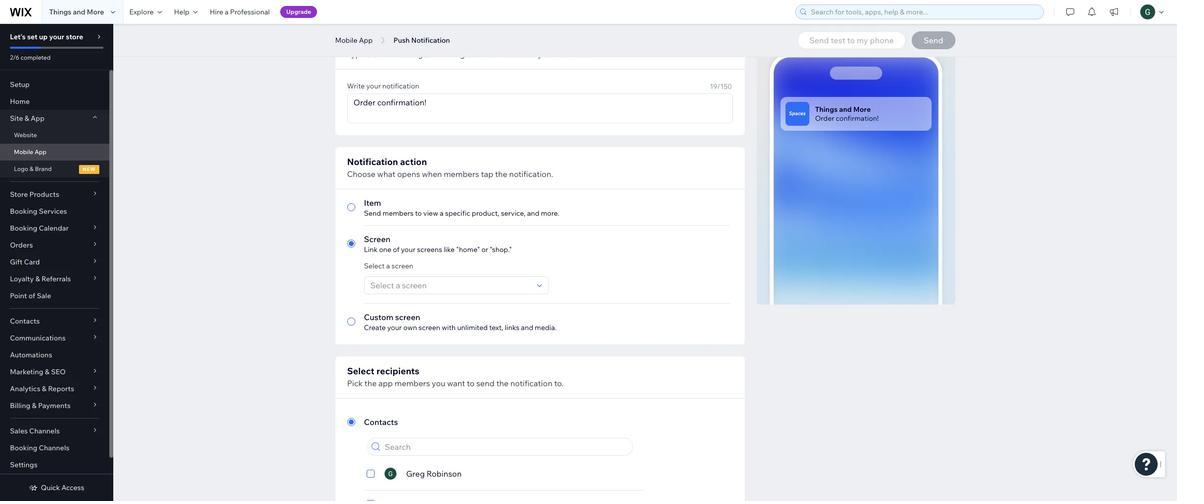 Task type: vqa. For each thing, say whether or not it's contained in the screenshot.
Products link to the bottom
no



Task type: locate. For each thing, give the bounding box(es) containing it.
mobile for mobile app button
[[335, 36, 358, 45]]

0 vertical spatial select
[[364, 262, 385, 270]]

0 horizontal spatial notification
[[347, 156, 398, 168]]

store products
[[10, 190, 59, 199]]

mobile app up type
[[335, 36, 373, 45]]

0 horizontal spatial push
[[347, 36, 368, 48]]

message up 'that'
[[422, 36, 460, 48]]

want
[[447, 378, 465, 388]]

and right links
[[521, 323, 534, 332]]

channels
[[29, 427, 60, 436], [39, 443, 70, 452]]

booking down store
[[10, 207, 37, 216]]

1 vertical spatial message
[[394, 49, 428, 59]]

channels inside sales channels "dropdown button"
[[29, 427, 60, 436]]

app inside button
[[359, 36, 373, 45]]

1 vertical spatial and
[[527, 209, 540, 218]]

card
[[24, 258, 40, 266]]

0 vertical spatial app
[[359, 36, 373, 45]]

mobile app inside button
[[335, 36, 373, 45]]

select up pick
[[347, 365, 375, 377]]

your inside custom screen create your own screen with unlimited text, links and media.
[[388, 323, 402, 332]]

a right "hire"
[[225, 7, 229, 16]]

and left the more.
[[527, 209, 540, 218]]

push
[[394, 36, 410, 45], [347, 36, 368, 48]]

your left the members.
[[538, 49, 555, 59]]

"shop."
[[490, 245, 512, 254]]

contacts
[[10, 317, 40, 326], [364, 417, 398, 427]]

notification up 'that'
[[412, 36, 450, 45]]

short
[[373, 49, 393, 59]]

1 vertical spatial mobile app
[[14, 148, 46, 156]]

channels up settings link
[[39, 443, 70, 452]]

0 vertical spatial of
[[529, 49, 536, 59]]

mobile
[[335, 36, 358, 45], [14, 148, 33, 156]]

help
[[174, 7, 190, 16]]

contacts button
[[0, 313, 109, 330]]

channels up booking channels
[[29, 427, 60, 436]]

website
[[14, 131, 37, 139]]

opens
[[397, 169, 420, 179]]

app up website
[[31, 114, 45, 123]]

communications
[[10, 334, 66, 343]]

choose
[[347, 169, 376, 179]]

members right send
[[383, 209, 414, 218]]

booking inside dropdown button
[[10, 224, 37, 233]]

your left screens
[[401, 245, 416, 254]]

logo
[[14, 165, 28, 173]]

1 vertical spatial to
[[467, 378, 475, 388]]

your left own
[[388, 323, 402, 332]]

& left reports at left
[[42, 384, 47, 393]]

0 vertical spatial members
[[444, 169, 479, 179]]

notification inside the push notification message type a short message that will grab the attention of your members.
[[370, 36, 420, 48]]

2 vertical spatial members
[[395, 378, 430, 388]]

notification up short at the top of page
[[370, 36, 420, 48]]

up
[[39, 32, 48, 41]]

quick
[[41, 483, 60, 492]]

2 booking from the top
[[10, 224, 37, 233]]

point
[[10, 291, 27, 300]]

0 vertical spatial notification
[[370, 36, 420, 48]]

to left view on the left of the page
[[415, 209, 422, 218]]

1 horizontal spatial mobile app
[[335, 36, 373, 45]]

contacts inside dropdown button
[[10, 317, 40, 326]]

& for site
[[25, 114, 29, 123]]

and inside custom screen create your own screen with unlimited text, links and media.
[[521, 323, 534, 332]]

0 horizontal spatial mobile
[[14, 148, 33, 156]]

referrals
[[42, 274, 71, 283]]

members
[[444, 169, 479, 179], [383, 209, 414, 218], [395, 378, 430, 388]]

& inside popup button
[[35, 274, 40, 283]]

app up type
[[359, 36, 373, 45]]

will
[[446, 49, 458, 59]]

of right attention
[[529, 49, 536, 59]]

channels inside booking channels link
[[39, 443, 70, 452]]

0 vertical spatial mobile
[[335, 36, 358, 45]]

a right view on the left of the page
[[440, 209, 444, 218]]

push inside button
[[394, 36, 410, 45]]

members left tap
[[444, 169, 479, 179]]

app
[[359, 36, 373, 45], [31, 114, 45, 123], [35, 148, 46, 156]]

2 vertical spatial of
[[29, 291, 35, 300]]

of left sale
[[29, 291, 35, 300]]

& right the site
[[25, 114, 29, 123]]

explore
[[129, 7, 154, 16]]

1 vertical spatial channels
[[39, 443, 70, 452]]

mobile inside mobile app button
[[335, 36, 358, 45]]

members down recipients
[[395, 378, 430, 388]]

1 vertical spatial contacts
[[364, 417, 398, 427]]

automations
[[10, 351, 52, 359]]

150
[[721, 82, 733, 91]]

1 vertical spatial select
[[347, 365, 375, 377]]

1 vertical spatial notification
[[347, 156, 398, 168]]

1 vertical spatial booking
[[10, 224, 37, 233]]

2 horizontal spatial of
[[529, 49, 536, 59]]

service,
[[501, 209, 526, 218]]

push notification message type a short message that will grab the attention of your members.
[[347, 36, 594, 59]]

booking up settings
[[10, 443, 37, 452]]

0 horizontal spatial to
[[415, 209, 422, 218]]

a down one
[[386, 262, 390, 270]]

screen link one of your screens like "home" or "shop."
[[364, 234, 512, 254]]

1 vertical spatial members
[[383, 209, 414, 218]]

your inside the push notification message type a short message that will grab the attention of your members.
[[538, 49, 555, 59]]

and left more
[[73, 7, 85, 16]]

the right tap
[[495, 169, 508, 179]]

& right billing
[[32, 401, 37, 410]]

0 vertical spatial channels
[[29, 427, 60, 436]]

1 vertical spatial screen
[[395, 312, 421, 322]]

mobile app
[[335, 36, 373, 45], [14, 148, 46, 156]]

notification.
[[509, 169, 554, 179]]

to
[[415, 209, 422, 218], [467, 378, 475, 388]]

upgrade
[[286, 8, 311, 15]]

let's set up your store
[[10, 32, 83, 41]]

mobile up type
[[335, 36, 358, 45]]

mobile inside mobile app link
[[14, 148, 33, 156]]

members inside select recipients pick the app members you want to send the notification to.
[[395, 378, 430, 388]]

tap
[[481, 169, 494, 179]]

0 vertical spatial notification
[[412, 36, 450, 45]]

the right grab
[[479, 49, 492, 59]]

message down push notification
[[394, 49, 428, 59]]

& right logo
[[30, 165, 34, 173]]

setup
[[10, 80, 30, 89]]

1 horizontal spatial of
[[393, 245, 400, 254]]

app for mobile app link on the left top of page
[[35, 148, 46, 156]]

to right want
[[467, 378, 475, 388]]

media.
[[535, 323, 557, 332]]

of
[[529, 49, 536, 59], [393, 245, 400, 254], [29, 291, 35, 300]]

app up brand
[[35, 148, 46, 156]]

members inside the item send members to view a specific product, service, and more.
[[383, 209, 414, 218]]

let's
[[10, 32, 26, 41]]

mobile app inside sidebar element
[[14, 148, 46, 156]]

1 booking from the top
[[10, 207, 37, 216]]

your right up
[[49, 32, 64, 41]]

home
[[10, 97, 30, 106]]

1 vertical spatial mobile
[[14, 148, 33, 156]]

1 horizontal spatial to
[[467, 378, 475, 388]]

contacts down app
[[364, 417, 398, 427]]

your
[[49, 32, 64, 41], [538, 49, 555, 59], [367, 82, 381, 90], [401, 245, 416, 254], [388, 323, 402, 332]]

19
[[710, 82, 718, 91]]

0 horizontal spatial of
[[29, 291, 35, 300]]

type
[[347, 49, 365, 59]]

logo & brand
[[14, 165, 52, 173]]

to inside select recipients pick the app members you want to send the notification to.
[[467, 378, 475, 388]]

message
[[422, 36, 460, 48], [394, 49, 428, 59]]

0 vertical spatial booking
[[10, 207, 37, 216]]

2 vertical spatial and
[[521, 323, 534, 332]]

1 horizontal spatial mobile
[[335, 36, 358, 45]]

link
[[364, 245, 378, 254]]

notification inside notification action choose what opens when members tap the notification.
[[347, 156, 398, 168]]

2 vertical spatial app
[[35, 148, 46, 156]]

& right loyalty
[[35, 274, 40, 283]]

of right one
[[393, 245, 400, 254]]

& inside 'popup button'
[[25, 114, 29, 123]]

the
[[479, 49, 492, 59], [495, 169, 508, 179], [365, 378, 377, 388], [497, 378, 509, 388]]

3 booking from the top
[[10, 443, 37, 452]]

2/6 completed
[[10, 54, 51, 61]]

members inside notification action choose what opens when members tap the notification.
[[444, 169, 479, 179]]

notification
[[370, 36, 420, 48], [383, 82, 419, 90], [511, 378, 553, 388]]

0 vertical spatial and
[[73, 7, 85, 16]]

orders button
[[0, 237, 109, 254]]

2 vertical spatial booking
[[10, 443, 37, 452]]

analytics
[[10, 384, 40, 393]]

home link
[[0, 93, 109, 110]]

channels for sales channels
[[29, 427, 60, 436]]

notification down short at the top of page
[[383, 82, 419, 90]]

analytics & reports
[[10, 384, 74, 393]]

0 horizontal spatial contacts
[[10, 317, 40, 326]]

professional
[[230, 7, 270, 16]]

a right type
[[367, 49, 371, 59]]

0 vertical spatial screen
[[392, 262, 414, 270]]

push inside the push notification message type a short message that will grab the attention of your members.
[[347, 36, 368, 48]]

the inside notification action choose what opens when members tap the notification.
[[495, 169, 508, 179]]

booking up orders
[[10, 224, 37, 233]]

booking services link
[[0, 203, 109, 220]]

hire a professional link
[[204, 0, 276, 24]]

None checkbox
[[367, 468, 375, 480], [367, 498, 636, 501], [367, 468, 375, 480], [367, 498, 636, 501]]

you
[[432, 378, 446, 388]]

1 horizontal spatial push
[[394, 36, 410, 45]]

app
[[379, 378, 393, 388]]

0 horizontal spatial mobile app
[[14, 148, 46, 156]]

upgrade button
[[280, 6, 317, 18]]

attention
[[493, 49, 527, 59]]

app for mobile app button
[[359, 36, 373, 45]]

screens
[[417, 245, 442, 254]]

notification up choose at the left top of the page
[[347, 156, 398, 168]]

&
[[25, 114, 29, 123], [30, 165, 34, 173], [35, 274, 40, 283], [45, 367, 49, 376], [42, 384, 47, 393], [32, 401, 37, 410]]

mobile app button
[[330, 33, 378, 48]]

1 vertical spatial of
[[393, 245, 400, 254]]

booking calendar
[[10, 224, 69, 233]]

when
[[422, 169, 442, 179]]

select inside select recipients pick the app members you want to send the notification to.
[[347, 365, 375, 377]]

0 vertical spatial to
[[415, 209, 422, 218]]

0 vertical spatial mobile app
[[335, 36, 373, 45]]

1 vertical spatial app
[[31, 114, 45, 123]]

mobile app up logo & brand
[[14, 148, 46, 156]]

point of sale link
[[0, 287, 109, 304]]

select down link
[[364, 262, 385, 270]]

mobile down website
[[14, 148, 33, 156]]

0 vertical spatial contacts
[[10, 317, 40, 326]]

to inside the item send members to view a specific product, service, and more.
[[415, 209, 422, 218]]

notification left to.
[[511, 378, 553, 388]]

contacts up communications
[[10, 317, 40, 326]]

select for recipients
[[347, 365, 375, 377]]

sales
[[10, 427, 28, 436]]

booking for booking calendar
[[10, 224, 37, 233]]

& inside "dropdown button"
[[42, 384, 47, 393]]

notification inside button
[[412, 36, 450, 45]]

2 vertical spatial notification
[[511, 378, 553, 388]]

1 horizontal spatial notification
[[412, 36, 450, 45]]

a
[[225, 7, 229, 16], [367, 49, 371, 59], [440, 209, 444, 218], [386, 262, 390, 270]]

help button
[[168, 0, 204, 24]]

one
[[379, 245, 392, 254]]

& left seo
[[45, 367, 49, 376]]



Task type: describe. For each thing, give the bounding box(es) containing it.
that
[[430, 49, 445, 59]]

billing & payments button
[[0, 397, 109, 414]]

completed
[[21, 54, 51, 61]]

your inside sidebar element
[[49, 32, 64, 41]]

gift card
[[10, 258, 40, 266]]

quick access
[[41, 483, 84, 492]]

the right send on the left bottom of the page
[[497, 378, 509, 388]]

push notification
[[394, 36, 450, 45]]

Search field
[[382, 439, 630, 455]]

sale
[[37, 291, 51, 300]]

booking channels
[[10, 443, 70, 452]]

select for a
[[364, 262, 385, 270]]

"home"
[[457, 245, 480, 254]]

action
[[400, 156, 427, 168]]

item send members to view a specific product, service, and more.
[[364, 198, 560, 218]]

quick access button
[[29, 483, 84, 492]]

specific
[[445, 209, 471, 218]]

payments
[[38, 401, 71, 410]]

and inside the item send members to view a specific product, service, and more.
[[527, 209, 540, 218]]

push for notification
[[394, 36, 410, 45]]

site & app
[[10, 114, 45, 123]]

& for billing
[[32, 401, 37, 410]]

mobile for mobile app link on the left top of page
[[14, 148, 33, 156]]

robinson
[[427, 469, 462, 479]]

things and more
[[49, 7, 104, 16]]

view
[[424, 209, 438, 218]]

a inside the push notification message type a short message that will grab the attention of your members.
[[367, 49, 371, 59]]

19 / 150
[[710, 82, 733, 91]]

channels for booking channels
[[39, 443, 70, 452]]

site
[[10, 114, 23, 123]]

site & app button
[[0, 110, 109, 127]]

the left app
[[365, 378, 377, 388]]

sales channels button
[[0, 423, 109, 440]]

& for loyalty
[[35, 274, 40, 283]]

loyalty
[[10, 274, 34, 283]]

0 vertical spatial message
[[422, 36, 460, 48]]

analytics & reports button
[[0, 380, 109, 397]]

more
[[87, 7, 104, 16]]

booking calendar button
[[0, 220, 109, 237]]

Write your notification text field
[[348, 94, 733, 123]]

push for notification
[[347, 36, 368, 48]]

unlimited
[[457, 323, 488, 332]]

your right 'write' in the left of the page
[[367, 82, 381, 90]]

app inside 'popup button'
[[31, 114, 45, 123]]

seo
[[51, 367, 66, 376]]

greg
[[406, 469, 425, 479]]

new
[[83, 166, 96, 173]]

more.
[[541, 209, 560, 218]]

booking for booking services
[[10, 207, 37, 216]]

sidebar element
[[0, 24, 113, 501]]

recipients
[[377, 365, 420, 377]]

pick
[[347, 378, 363, 388]]

of inside the push notification message type a short message that will grab the attention of your members.
[[529, 49, 536, 59]]

& for logo
[[30, 165, 34, 173]]

mobile app link
[[0, 144, 109, 161]]

create
[[364, 323, 386, 332]]

Search for tools, apps, help & more... field
[[808, 5, 1041, 19]]

push notification button
[[389, 33, 455, 48]]

& for analytics
[[42, 384, 47, 393]]

select a screen
[[364, 262, 414, 270]]

2/6
[[10, 54, 19, 61]]

item
[[364, 198, 381, 208]]

mobile app for mobile app button
[[335, 36, 373, 45]]

loyalty & referrals button
[[0, 270, 109, 287]]

send
[[477, 378, 495, 388]]

products
[[29, 190, 59, 199]]

set
[[27, 32, 37, 41]]

hire
[[210, 7, 223, 16]]

of inside sidebar element
[[29, 291, 35, 300]]

& for marketing
[[45, 367, 49, 376]]

notification inside select recipients pick the app members you want to send the notification to.
[[511, 378, 553, 388]]

website link
[[0, 127, 109, 144]]

write
[[347, 82, 365, 90]]

screen
[[364, 234, 391, 244]]

mobile app for mobile app link on the left top of page
[[14, 148, 46, 156]]

sales channels
[[10, 427, 60, 436]]

/
[[718, 82, 721, 91]]

billing
[[10, 401, 30, 410]]

store products button
[[0, 186, 109, 203]]

your inside the screen link one of your screens like "home" or "shop."
[[401, 245, 416, 254]]

send
[[364, 209, 381, 218]]

like
[[444, 245, 455, 254]]

setup link
[[0, 76, 109, 93]]

of inside the screen link one of your screens like "home" or "shop."
[[393, 245, 400, 254]]

what
[[378, 169, 396, 179]]

booking for booking channels
[[10, 443, 37, 452]]

settings link
[[0, 456, 109, 473]]

store
[[10, 190, 28, 199]]

greg robinson
[[406, 469, 462, 479]]

billing & payments
[[10, 401, 71, 410]]

1 horizontal spatial contacts
[[364, 417, 398, 427]]

reports
[[48, 384, 74, 393]]

Select a screen field
[[368, 277, 534, 294]]

a inside the item send members to view a specific product, service, and more.
[[440, 209, 444, 218]]

loyalty & referrals
[[10, 274, 71, 283]]

brand
[[35, 165, 52, 173]]

product,
[[472, 209, 500, 218]]

notification action choose what opens when members tap the notification.
[[347, 156, 554, 179]]

2 vertical spatial screen
[[419, 323, 441, 332]]

access
[[62, 483, 84, 492]]

the inside the push notification message type a short message that will grab the attention of your members.
[[479, 49, 492, 59]]

with
[[442, 323, 456, 332]]

1 vertical spatial notification
[[383, 82, 419, 90]]

hire a professional
[[210, 7, 270, 16]]



